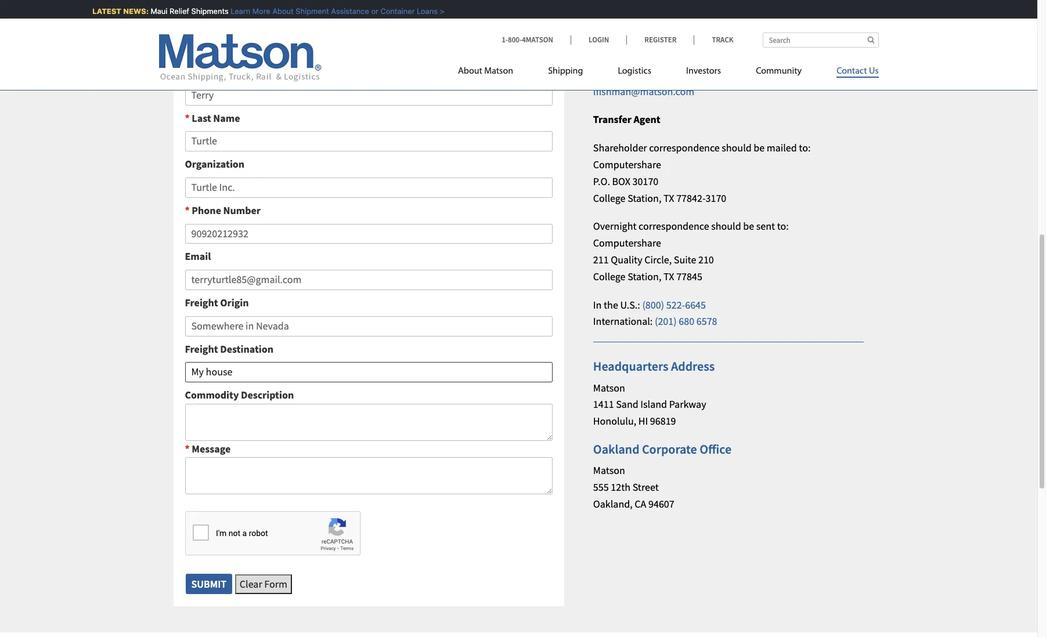 Task type: locate. For each thing, give the bounding box(es) containing it.
correspondence down 77842-
[[639, 220, 710, 233]]

0 vertical spatial about
[[268, 6, 289, 16]]

contact
[[837, 67, 868, 76]]

station, down 30170
[[628, 191, 662, 205]]

1 horizontal spatial to:
[[800, 141, 811, 155]]

oakland,
[[594, 498, 633, 511]]

1 vertical spatial be
[[744, 220, 755, 233]]

0 horizontal spatial the
[[239, 28, 252, 39]]

be for mailed
[[754, 141, 765, 155]]

0 vertical spatial to:
[[800, 141, 811, 155]]

box
[[613, 175, 631, 188]]

college down p.o.
[[594, 191, 626, 205]]

0 vertical spatial computershare
[[594, 158, 662, 171]]

0 vertical spatial the
[[239, 28, 252, 39]]

number
[[223, 204, 261, 217]]

0 vertical spatial tx
[[664, 191, 675, 205]]

please fill out the form below to have a matson account specialist contact you. required fields are indicated by an
[[185, 28, 484, 58]]

overnight correspondence should be sent to: computershare 211 quality circle, suite 210 college station, tx 77845
[[594, 220, 789, 283]]

1 computershare from the top
[[594, 158, 662, 171]]

search image
[[868, 36, 875, 44]]

investors up logistics
[[594, 28, 644, 44]]

* left phone
[[185, 204, 190, 217]]

0 vertical spatial correspondence
[[650, 141, 720, 155]]

transfer
[[594, 113, 632, 126]]

None reset field
[[235, 575, 292, 595]]

about right more on the left of page
[[268, 6, 289, 16]]

6578
[[697, 315, 718, 328]]

1 vertical spatial investors
[[687, 67, 722, 76]]

correspondence down agent
[[650, 141, 720, 155]]

station, inside shareholder correspondence should be mailed to: computershare p.o. box 30170 college station, tx 77842-3170
[[628, 191, 662, 205]]

matson right a
[[335, 28, 363, 39]]

* left message
[[185, 442, 190, 456]]

community link
[[739, 61, 820, 85]]

name for * first name
[[215, 65, 242, 78]]

college inside overnight correspondence should be sent to: computershare 211 quality circle, suite 210 college station, tx 77845
[[594, 270, 626, 283]]

12th
[[611, 481, 631, 494]]

to: for overnight correspondence should be sent to: computershare 211 quality circle, suite 210 college station, tx 77845
[[778, 220, 789, 233]]

college down 211
[[594, 270, 626, 283]]

1 vertical spatial computershare
[[594, 237, 662, 250]]

0 vertical spatial investors
[[594, 28, 644, 44]]

correspondence inside shareholder correspondence should be mailed to: computershare p.o. box 30170 college station, tx 77842-3170
[[650, 141, 720, 155]]

to:
[[800, 141, 811, 155], [778, 220, 789, 233]]

freight for freight origin
[[185, 296, 218, 310]]

0 vertical spatial should
[[722, 141, 752, 155]]

relief
[[165, 6, 185, 16]]

matson inside matson 555 12th street oakland, ca 94607
[[594, 464, 626, 478]]

to: inside overnight correspondence should be sent to: computershare 211 quality circle, suite 210 college station, tx 77845
[[778, 220, 789, 233]]

1 vertical spatial to:
[[778, 220, 789, 233]]

shareholder
[[594, 141, 648, 155]]

overnight
[[594, 220, 637, 233]]

container
[[376, 6, 411, 16]]

shareholder correspondence should be mailed to: computershare p.o. box 30170 college station, tx 77842-3170
[[594, 141, 811, 205]]

1 * from the top
[[185, 65, 190, 78]]

us
[[870, 67, 879, 76]]

top menu navigation
[[458, 61, 879, 85]]

0 horizontal spatial to:
[[778, 220, 789, 233]]

1 vertical spatial college
[[594, 270, 626, 283]]

None button
[[185, 574, 233, 595]]

to: right mailed
[[800, 141, 811, 155]]

suite
[[674, 253, 697, 267]]

about matson
[[458, 67, 514, 76]]

1411
[[594, 398, 614, 411]]

4 * from the top
[[185, 442, 190, 456]]

freight
[[185, 296, 218, 310], [185, 342, 218, 356]]

1 vertical spatial station,
[[628, 270, 662, 283]]

you.
[[467, 28, 484, 39]]

the right in
[[604, 298, 619, 312]]

1 tx from the top
[[664, 191, 675, 205]]

please
[[185, 28, 210, 39]]

station,
[[628, 191, 662, 205], [628, 270, 662, 283]]

1 horizontal spatial about
[[458, 67, 483, 76]]

1 college from the top
[[594, 191, 626, 205]]

correspondence
[[650, 141, 720, 155], [639, 220, 710, 233]]

1 vertical spatial correspondence
[[639, 220, 710, 233]]

about inside the top menu navigation
[[458, 67, 483, 76]]

parkway
[[670, 398, 707, 411]]

circle,
[[645, 253, 672, 267]]

3170
[[706, 191, 727, 205]]

station, down circle,
[[628, 270, 662, 283]]

freight left "origin"
[[185, 296, 218, 310]]

be left mailed
[[754, 141, 765, 155]]

investors down track link
[[687, 67, 722, 76]]

should left mailed
[[722, 141, 752, 155]]

should inside shareholder correspondence should be mailed to: computershare p.o. box 30170 college station, tx 77842-3170
[[722, 141, 752, 155]]

street
[[633, 481, 659, 494]]

latest
[[88, 6, 117, 16]]

1 vertical spatial about
[[458, 67, 483, 76]]

1-
[[502, 35, 508, 45]]

be inside overnight correspondence should be sent to: computershare 211 quality circle, suite 210 college station, tx 77845
[[744, 220, 755, 233]]

*
[[185, 65, 190, 78], [185, 111, 190, 125], [185, 204, 190, 217], [185, 442, 190, 456]]

should
[[722, 141, 752, 155], [712, 220, 742, 233]]

commodity description
[[185, 389, 294, 402]]

are
[[257, 45, 272, 58]]

should down 3170 at the top of the page
[[712, 220, 742, 233]]

lfishman@matson.com link
[[594, 85, 695, 98]]

77842-
[[677, 191, 706, 205]]

required
[[185, 45, 227, 58]]

800-
[[508, 35, 522, 45]]

3 * from the top
[[185, 204, 190, 217]]

1 vertical spatial tx
[[664, 270, 675, 283]]

0 vertical spatial name
[[215, 65, 242, 78]]

* for phone number
[[185, 204, 190, 217]]

freight for freight destination
[[185, 342, 218, 356]]

(800)
[[643, 298, 665, 312]]

freight origin
[[185, 296, 249, 310]]

correspondence for circle,
[[639, 220, 710, 233]]

out
[[224, 28, 237, 39]]

Search search field
[[763, 33, 879, 48]]

matson up 555
[[594, 464, 626, 478]]

name down "fields"
[[215, 65, 242, 78]]

2 station, from the top
[[628, 270, 662, 283]]

latest news: maui relief shipments learn more about shipment assistance or container loans >
[[88, 6, 440, 16]]

u.s.:
[[621, 298, 641, 312]]

1 horizontal spatial the
[[604, 298, 619, 312]]

0 vertical spatial college
[[594, 191, 626, 205]]

more
[[248, 6, 266, 16]]

destination
[[220, 342, 274, 356]]

tx
[[664, 191, 675, 205], [664, 270, 675, 283]]

* left last
[[185, 111, 190, 125]]

None search field
[[763, 33, 879, 48]]

should for mailed
[[722, 141, 752, 155]]

to: inside shareholder correspondence should be mailed to: computershare p.o. box 30170 college station, tx 77842-3170
[[800, 141, 811, 155]]

name
[[215, 65, 242, 78], [213, 111, 240, 125]]

last
[[192, 111, 211, 125]]

fill
[[212, 28, 222, 39]]

computershare up "quality" on the top right of page
[[594, 237, 662, 250]]

quality
[[611, 253, 643, 267]]

headquarters address
[[594, 359, 715, 375]]

2 tx from the top
[[664, 270, 675, 283]]

correspondence inside overnight correspondence should be sent to: computershare 211 quality circle, suite 210 college station, tx 77845
[[639, 220, 710, 233]]

should inside overnight correspondence should be sent to: computershare 211 quality circle, suite 210 college station, tx 77845
[[712, 220, 742, 233]]

1 vertical spatial should
[[712, 220, 742, 233]]

1 freight from the top
[[185, 296, 218, 310]]

0 vertical spatial be
[[754, 141, 765, 155]]

1 vertical spatial the
[[604, 298, 619, 312]]

* message
[[185, 442, 231, 456]]

name for * last name
[[213, 111, 240, 125]]

sand
[[616, 398, 639, 411]]

tx inside overnight correspondence should be sent to: computershare 211 quality circle, suite 210 college station, tx 77845
[[664, 270, 675, 283]]

2 college from the top
[[594, 270, 626, 283]]

* left first
[[185, 65, 190, 78]]

have
[[309, 28, 327, 39]]

0 horizontal spatial investors
[[594, 28, 644, 44]]

1 horizontal spatial investors
[[687, 67, 722, 76]]

0 vertical spatial station,
[[628, 191, 662, 205]]

2 * from the top
[[185, 111, 190, 125]]

to: right the sent
[[778, 220, 789, 233]]

tx down circle,
[[664, 270, 675, 283]]

computershare inside overnight correspondence should be sent to: computershare 211 quality circle, suite 210 college station, tx 77845
[[594, 237, 662, 250]]

0 vertical spatial freight
[[185, 296, 218, 310]]

college
[[594, 191, 626, 205], [594, 270, 626, 283]]

be inside shareholder correspondence should be mailed to: computershare p.o. box 30170 college station, tx 77842-3170
[[754, 141, 765, 155]]

sent
[[757, 220, 776, 233]]

1 station, from the top
[[628, 191, 662, 205]]

2 freight from the top
[[185, 342, 218, 356]]

computershare inside shareholder correspondence should be mailed to: computershare p.o. box 30170 college station, tx 77842-3170
[[594, 158, 662, 171]]

about
[[268, 6, 289, 16], [458, 67, 483, 76]]

name right last
[[213, 111, 240, 125]]

None text field
[[185, 85, 553, 105], [185, 131, 553, 152], [185, 224, 553, 244], [185, 316, 553, 337], [185, 404, 553, 441], [185, 85, 553, 105], [185, 131, 553, 152], [185, 224, 553, 244], [185, 316, 553, 337], [185, 404, 553, 441]]

matson down 1-
[[485, 67, 514, 76]]

matson
[[335, 28, 363, 39], [485, 67, 514, 76], [594, 381, 626, 395], [594, 464, 626, 478]]

freight left destination
[[185, 342, 218, 356]]

tx left 77842-
[[664, 191, 675, 205]]

2 computershare from the top
[[594, 237, 662, 250]]

about down the you.
[[458, 67, 483, 76]]

be left the sent
[[744, 220, 755, 233]]

contact
[[437, 28, 466, 39]]

oakland
[[594, 441, 640, 458]]

1 vertical spatial freight
[[185, 342, 218, 356]]

lfishman@matson.com
[[594, 85, 695, 98]]

None text field
[[185, 363, 553, 383], [185, 458, 553, 495], [185, 363, 553, 383], [185, 458, 553, 495]]

ca
[[635, 498, 647, 511]]

the right out
[[239, 28, 252, 39]]

message
[[192, 442, 231, 456]]

computershare up box
[[594, 158, 662, 171]]

investors link
[[669, 61, 739, 85]]

learn more about shipment assistance or container loans > link
[[226, 6, 440, 16]]

matson up 1411
[[594, 381, 626, 395]]

be
[[754, 141, 765, 155], [744, 220, 755, 233]]

1 vertical spatial name
[[213, 111, 240, 125]]



Task type: vqa. For each thing, say whether or not it's contained in the screenshot.
containerized
no



Task type: describe. For each thing, give the bounding box(es) containing it.
login
[[589, 35, 610, 45]]

blue matson logo with ocean, shipping, truck, rail and logistics written beneath it. image
[[159, 34, 322, 82]]

station, inside overnight correspondence should be sent to: computershare 211 quality circle, suite 210 college station, tx 77845
[[628, 270, 662, 283]]

1-800-4matson
[[502, 35, 554, 45]]

94607
[[649, 498, 675, 511]]

below
[[274, 28, 297, 39]]

maui
[[146, 6, 163, 16]]

assistance
[[327, 6, 365, 16]]

a
[[329, 28, 334, 39]]

matson 1411 sand island parkway honolulu, hi 96819
[[594, 381, 707, 428]]

computershare for box
[[594, 158, 662, 171]]

6645
[[686, 298, 706, 312]]

track link
[[694, 35, 734, 45]]

96819
[[651, 415, 677, 428]]

the inside in the u.s.: (800) 522-6645 international: (201) 680 6578
[[604, 298, 619, 312]]

logistics
[[618, 67, 652, 76]]

1-800-4matson link
[[502, 35, 571, 45]]

211
[[594, 253, 609, 267]]

commodity
[[185, 389, 239, 402]]

p.o.
[[594, 175, 611, 188]]

210
[[699, 253, 714, 267]]

mailed
[[767, 141, 797, 155]]

to: for shareholder correspondence should be mailed to: computershare p.o. box 30170 college station, tx 77842-3170
[[800, 141, 811, 155]]

shipments
[[187, 6, 224, 16]]

honolulu,
[[594, 415, 637, 428]]

logistics link
[[601, 61, 669, 85]]

headquarters
[[594, 359, 669, 375]]

specialist
[[398, 28, 435, 39]]

phone
[[192, 204, 221, 217]]

(510) 628-4227 lfishman@matson.com
[[594, 68, 695, 98]]

should for sent
[[712, 220, 742, 233]]

community
[[756, 67, 802, 76]]

email
[[185, 250, 211, 263]]

register
[[645, 35, 677, 45]]

freight destination
[[185, 342, 274, 356]]

indicated
[[274, 45, 317, 58]]

be for sent
[[744, 220, 755, 233]]

0 horizontal spatial about
[[268, 6, 289, 16]]

transfer agent
[[594, 113, 661, 126]]

news:
[[119, 6, 145, 16]]

by
[[319, 45, 330, 58]]

oakland corporate office
[[594, 441, 732, 458]]

Organization text field
[[185, 178, 553, 198]]

(800) 522-6645 link
[[643, 298, 706, 312]]

(201)
[[655, 315, 677, 328]]

Commodity Description text field
[[185, 270, 553, 290]]

investors inside the top menu navigation
[[687, 67, 722, 76]]

(510) 628-4227 link
[[594, 68, 657, 81]]

corporate
[[642, 441, 698, 458]]

island
[[641, 398, 668, 411]]

shipping link
[[531, 61, 601, 85]]

international:
[[594, 315, 653, 328]]

628-
[[618, 68, 636, 81]]

first
[[192, 65, 213, 78]]

the inside please fill out the form below to have a matson account specialist contact you. required fields are indicated by an
[[239, 28, 252, 39]]

loans
[[413, 6, 434, 16]]

522-
[[667, 298, 686, 312]]

77845
[[677, 270, 703, 283]]

* for message
[[185, 442, 190, 456]]

* first name
[[185, 65, 242, 78]]

in
[[594, 298, 602, 312]]

555
[[594, 481, 609, 494]]

matson inside matson 1411 sand island parkway honolulu, hi 96819
[[594, 381, 626, 395]]

(201) 680 6578 link
[[655, 315, 718, 328]]

(510)
[[594, 68, 616, 81]]

agent
[[634, 113, 661, 126]]

correspondence for 30170
[[650, 141, 720, 155]]

matson 555 12th street oakland, ca 94607
[[594, 464, 675, 511]]

tx inside shareholder correspondence should be mailed to: computershare p.o. box 30170 college station, tx 77842-3170
[[664, 191, 675, 205]]

to
[[299, 28, 307, 39]]

* phone number
[[185, 204, 261, 217]]

origin
[[220, 296, 249, 310]]

matson inside the top menu navigation
[[485, 67, 514, 76]]

about matson link
[[458, 61, 531, 85]]

computershare for quality
[[594, 237, 662, 250]]

matson inside please fill out the form below to have a matson account specialist contact you. required fields are indicated by an
[[335, 28, 363, 39]]

4matson
[[522, 35, 554, 45]]

college inside shareholder correspondence should be mailed to: computershare p.o. box 30170 college station, tx 77842-3170
[[594, 191, 626, 205]]

office
[[700, 441, 732, 458]]

680
[[679, 315, 695, 328]]

>
[[436, 6, 440, 16]]

fields
[[229, 45, 255, 58]]

organization
[[185, 158, 245, 171]]

* for first name
[[185, 65, 190, 78]]

form
[[253, 28, 272, 39]]

an
[[332, 45, 344, 58]]

address
[[672, 359, 715, 375]]

* last name
[[185, 111, 240, 125]]

contact us
[[837, 67, 879, 76]]

account
[[365, 28, 396, 39]]

30170
[[633, 175, 659, 188]]

* for last name
[[185, 111, 190, 125]]

contact us link
[[820, 61, 879, 85]]



